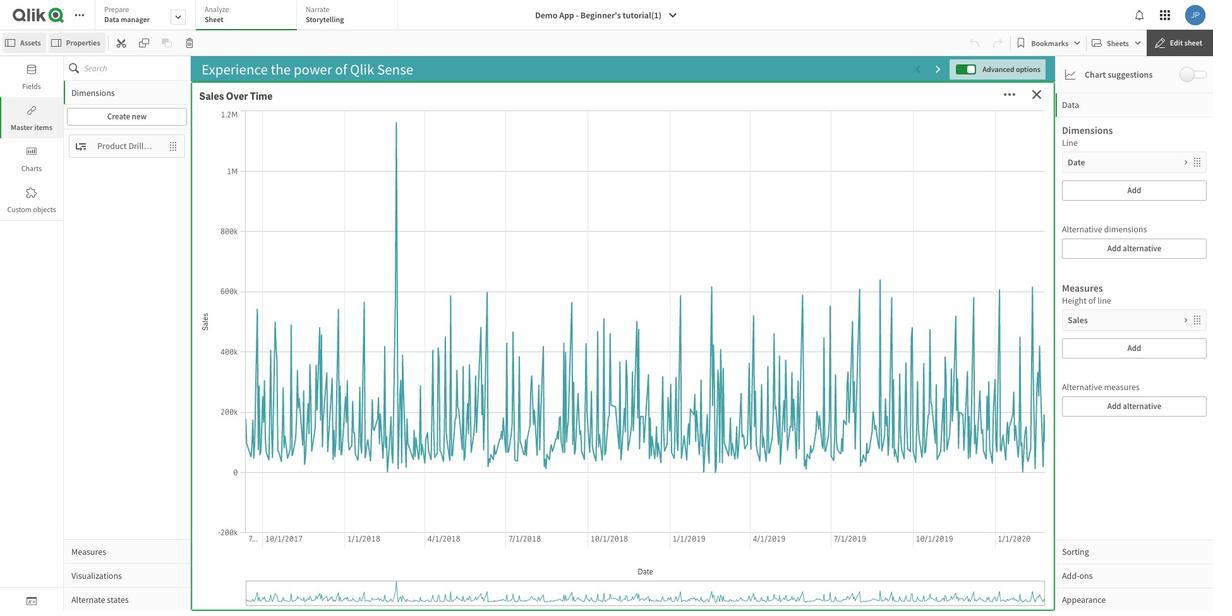 Task type: vqa. For each thing, say whether or not it's contained in the screenshot.
Variables icon
yes



Task type: describe. For each thing, give the bounding box(es) containing it.
on
[[268, 367, 291, 394]]

tab list containing prepare
[[95, 0, 402, 32]]

all
[[355, 138, 375, 164]]

halmon
[[659, 421, 685, 431]]

nordic
[[632, 290, 654, 300]]

product drilldown
[[97, 140, 165, 152]]

as
[[537, 138, 557, 164]]

product inside tab list
[[97, 140, 127, 152]]

create new
[[107, 111, 147, 122]]

kathy clinton
[[632, 512, 676, 522]]

how
[[348, 396, 386, 422]]

prepare
[[104, 4, 129, 14]]

add-ons tab
[[1056, 564, 1213, 588]]

laychak
[[652, 439, 679, 449]]

objects
[[33, 205, 56, 214]]

measures inside tab list
[[71, 546, 106, 558]]

0 horizontal spatial you
[[406, 109, 438, 136]]

spain
[[632, 308, 651, 318]]

visualizations
[[71, 570, 122, 582]]

next: see your selections carry from sheet to sheet
[[432, 554, 784, 574]]

move image
[[1192, 152, 1206, 172]]

james peterson image
[[1185, 5, 1206, 25]]

carry
[[610, 554, 645, 574]]

properties button
[[48, 33, 105, 53]]

lets
[[370, 109, 402, 136]]

1 horizontal spatial move image
[[1192, 310, 1206, 330]]

data...as
[[422, 138, 496, 164]]

charts button
[[0, 138, 63, 179]]

0 vertical spatial measures
[[1062, 282, 1103, 294]]

add alternative for alternative dimensions
[[1107, 243, 1162, 254]]

move image inside tab list
[[162, 136, 185, 157]]

copy image
[[139, 38, 149, 48]]

value(s)
[[309, 367, 378, 394]]

master items button
[[0, 97, 63, 138]]

list
[[514, 367, 541, 394]]

of inside click on a value(s) in one of these list boxes and see how the data changes
[[440, 367, 457, 394]]

narrate
[[306, 4, 330, 14]]

fast
[[500, 138, 533, 164]]

cut image
[[116, 38, 126, 48]]

2020
[[657, 177, 675, 187]]

data
[[423, 396, 462, 422]]

time
[[250, 90, 273, 103]]

brenda gibson optional. 2 of 19 row
[[626, 398, 691, 417]]

next:
[[432, 554, 469, 574]]

alternative for alternative measures
[[1062, 382, 1102, 393]]

uk
[[632, 326, 642, 336]]

in
[[382, 367, 399, 394]]

brenda gibson
[[632, 402, 681, 412]]

explore
[[224, 138, 289, 164]]

properties
[[66, 38, 100, 47]]

fields
[[22, 82, 41, 91]]

link image
[[27, 106, 37, 116]]

Search text field
[[84, 56, 190, 80]]

master items
[[11, 123, 52, 132]]

ons
[[1080, 571, 1093, 582]]

arrow right image
[[1183, 153, 1189, 172]]

prepare data manager
[[104, 4, 150, 24]]

next: see your selections carry from sheet to sheet button
[[205, 526, 1041, 602]]

1 horizontal spatial dimensions
[[1062, 124, 1113, 136]]

alternative for measures
[[1123, 401, 1162, 412]]

amanda honda optional. 1 of 19 row
[[626, 380, 691, 398]]

sales for sales over time
[[199, 90, 224, 103]]

click
[[406, 166, 447, 192]]

dennis johnson
[[632, 457, 686, 467]]

by
[[731, 312, 742, 326]]

your inside "only qlik sense lets you freely search and explore across all your data...as fast as you can click"
[[379, 138, 418, 164]]

kathy
[[632, 512, 651, 522]]

master
[[11, 123, 33, 132]]

click
[[220, 367, 264, 394]]

2 horizontal spatial sheet
[[1185, 38, 1202, 47]]

next sheet: product details image
[[933, 64, 944, 74]]

line
[[1098, 295, 1111, 306]]

bookmarks
[[1031, 38, 1069, 48]]

product inside application
[[744, 312, 781, 326]]

charts
[[21, 164, 42, 173]]

0 horizontal spatial sheet
[[686, 554, 724, 574]]

custom objects button
[[0, 179, 63, 221]]

items
[[34, 123, 52, 132]]

line chart line image
[[1065, 70, 1075, 80]]

0 vertical spatial of
[[1089, 295, 1096, 306]]

see
[[313, 396, 344, 422]]

tab list containing dimensions
[[64, 80, 190, 612]]

advanced
[[983, 64, 1014, 74]]

demo
[[535, 9, 558, 21]]

puzzle image
[[27, 188, 37, 198]]

spain optional. 4 of 7 row
[[626, 304, 691, 322]]

line inside application
[[783, 312, 802, 326]]

states
[[107, 594, 129, 606]]

date
[[1068, 157, 1085, 168]]

-
[[576, 9, 579, 21]]

manager
[[121, 15, 150, 24]]

region inside application
[[963, 312, 995, 326]]

0 horizontal spatial region
[[645, 228, 671, 239]]

sales by product line application
[[697, 305, 907, 519]]

dimensions inside tab
[[71, 87, 115, 98]]

beginner's
[[581, 9, 621, 21]]

height
[[1062, 295, 1087, 306]]

analyze
[[205, 4, 229, 14]]

sense
[[312, 109, 366, 136]]

sales over time
[[199, 90, 273, 103]]

demo app - beginner's tutorial(1)
[[535, 9, 662, 21]]

0 vertical spatial line
[[1062, 137, 1078, 148]]

sorting
[[1062, 547, 1089, 558]]



Task type: locate. For each thing, give the bounding box(es) containing it.
advanced options
[[983, 64, 1041, 74]]

alternative measures
[[1062, 382, 1140, 393]]

your
[[379, 138, 418, 164], [501, 554, 532, 574]]

manager
[[645, 359, 678, 370]]

add alternative button for alternative measures
[[1062, 397, 1207, 417]]

gibson
[[657, 402, 681, 412]]

and inside "only qlik sense lets you freely search and explore across all your data...as fast as you can click"
[[557, 109, 590, 136]]

tutorial(1)
[[623, 9, 662, 21]]

tab list
[[95, 0, 402, 32], [64, 80, 190, 612]]

boxes
[[545, 367, 597, 394]]

1 add alternative button from the top
[[1062, 239, 1207, 259]]

sales left by
[[704, 312, 729, 326]]

alternate states
[[71, 594, 129, 606]]

add-
[[1062, 571, 1080, 582]]

john davis optional. 6 of 19 row
[[626, 472, 691, 490]]

1 alternative from the top
[[1123, 243, 1162, 254]]

0 vertical spatial dimensions
[[71, 87, 115, 98]]

add alternative down measures
[[1107, 401, 1162, 412]]

1 vertical spatial add button
[[1062, 339, 1207, 359]]

1 horizontal spatial line
[[1062, 137, 1078, 148]]

bookmarks button
[[1014, 33, 1084, 53]]

0 horizontal spatial and
[[276, 396, 309, 422]]

can
[[370, 166, 402, 192]]

add alternative button down measures
[[1062, 397, 1207, 417]]

suggestions
[[1108, 69, 1153, 80]]

add button up measures
[[1062, 339, 1207, 359]]

to
[[727, 554, 742, 574]]

1 vertical spatial your
[[501, 554, 532, 574]]

per
[[945, 312, 961, 326]]

0 vertical spatial add button
[[1062, 181, 1207, 201]]

product down create on the top left
[[97, 140, 127, 152]]

your up can
[[379, 138, 418, 164]]

0 vertical spatial and
[[557, 109, 590, 136]]

delete image
[[184, 38, 194, 48]]

sales by product line
[[704, 312, 802, 326]]

measures up visualizations
[[71, 546, 106, 558]]

1 horizontal spatial data
[[1062, 99, 1079, 111]]

2019
[[657, 159, 675, 169]]

qlik
[[272, 109, 308, 136]]

database image
[[27, 64, 37, 75]]

david laychak optional. 4 of 19 row
[[626, 435, 691, 453]]

region
[[645, 228, 671, 239], [963, 312, 995, 326]]

2 alternative from the top
[[1123, 401, 1162, 412]]

drilldown
[[129, 140, 165, 152]]

sorting tab
[[1056, 540, 1213, 564]]

data inside prepare data manager
[[104, 15, 119, 24]]

add up measures
[[1128, 343, 1141, 354]]

1 vertical spatial of
[[440, 367, 457, 394]]

appearance tab
[[1056, 588, 1213, 612]]

you
[[406, 109, 438, 136], [561, 138, 593, 164]]

amanda
[[632, 384, 659, 394]]

the
[[390, 396, 419, 422]]

only qlik sense lets you freely search and explore across all your data...as fast as you can click
[[224, 109, 593, 192]]

2 add alternative button from the top
[[1062, 397, 1207, 417]]

nordic optional. 3 of 7 row
[[626, 286, 691, 304]]

sales
[[199, 90, 224, 103], [704, 312, 729, 326], [919, 312, 943, 326], [1068, 315, 1088, 326]]

2 add button from the top
[[1062, 339, 1207, 359]]

0 horizontal spatial product
[[97, 140, 127, 152]]

sales left over
[[199, 90, 224, 103]]

your right see at the left of the page
[[501, 554, 532, 574]]

1 add alternative from the top
[[1107, 243, 1162, 254]]

selections
[[535, 554, 606, 574]]

data
[[104, 15, 119, 24], [1062, 99, 1079, 111]]

sheets button
[[1089, 33, 1144, 53]]

add alternative down dimensions
[[1107, 243, 1162, 254]]

alternative
[[1123, 243, 1162, 254], [1123, 401, 1162, 412]]

1 horizontal spatial measures
[[1062, 282, 1103, 294]]

arrow right image
[[1183, 311, 1189, 330]]

of up data
[[440, 367, 457, 394]]

add alternative
[[1107, 243, 1162, 254], [1107, 401, 1162, 412]]

2019 optional. 3 of 5 row
[[626, 155, 691, 173]]

line up date
[[1062, 137, 1078, 148]]

1 horizontal spatial product
[[744, 312, 781, 326]]

johnson
[[657, 457, 686, 467]]

add alternative for alternative measures
[[1107, 401, 1162, 412]]

0 horizontal spatial dimensions
[[71, 87, 115, 98]]

edit
[[1170, 38, 1183, 47]]

variables image
[[27, 596, 37, 607]]

add button for dimensions
[[1062, 181, 1207, 201]]

2 alternative from the top
[[1062, 382, 1102, 393]]

sheet
[[205, 15, 223, 24]]

1 add button from the top
[[1062, 181, 1207, 201]]

sales for sales per region
[[919, 312, 943, 326]]

dennis johnson optional. 5 of 19 row
[[626, 453, 691, 472]]

move image right arrow right image
[[1192, 310, 1206, 330]]

and inside click on a value(s) in one of these list boxes and see how the data changes
[[276, 396, 309, 422]]

sales left per
[[919, 312, 943, 326]]

1 vertical spatial move image
[[1192, 310, 1206, 330]]

0 vertical spatial alternative
[[1062, 224, 1102, 235]]

edit sheet button
[[1147, 30, 1213, 56]]

sales down height
[[1068, 315, 1088, 326]]

custom
[[7, 205, 31, 214]]

sales for sales by product line
[[704, 312, 729, 326]]

alternative left measures
[[1062, 382, 1102, 393]]

1 horizontal spatial sheet
[[746, 554, 784, 574]]

sales per region
[[919, 312, 995, 326]]

sales inside application
[[704, 312, 729, 326]]

1 vertical spatial alternative
[[1123, 401, 1162, 412]]

0 vertical spatial add alternative
[[1107, 243, 1162, 254]]

dennis
[[632, 457, 655, 467]]

your inside button
[[501, 554, 532, 574]]

1 vertical spatial data
[[1062, 99, 1079, 111]]

fields button
[[0, 56, 63, 97]]

0 vertical spatial move image
[[162, 136, 185, 157]]

alternative dimensions
[[1062, 224, 1147, 235]]

these
[[461, 367, 510, 394]]

1 vertical spatial dimensions
[[1062, 124, 1113, 136]]

and down a
[[276, 396, 309, 422]]

you right as
[[561, 138, 593, 164]]

move image down create new button
[[162, 136, 185, 157]]

1 horizontal spatial your
[[501, 554, 532, 574]]

dimensions up create on the top left
[[71, 87, 115, 98]]

add down the alternative dimensions
[[1107, 243, 1121, 254]]

freely
[[442, 109, 490, 136]]

data down prepare
[[104, 15, 119, 24]]

alternate
[[71, 594, 105, 606]]

1 vertical spatial line
[[783, 312, 802, 326]]

0 horizontal spatial measures
[[71, 546, 106, 558]]

1 horizontal spatial you
[[561, 138, 593, 164]]

product right by
[[744, 312, 781, 326]]

1 horizontal spatial region
[[963, 312, 995, 326]]

measures up height of line
[[1062, 282, 1103, 294]]

object image
[[27, 147, 37, 157]]

over
[[226, 90, 248, 103]]

of left line
[[1089, 295, 1096, 306]]

click on a value(s) in one of these list boxes and see how the data changes
[[220, 367, 597, 422]]

search
[[494, 109, 553, 136]]

narrate storytelling
[[306, 4, 344, 24]]

add button for measures
[[1062, 339, 1207, 359]]

1 vertical spatial you
[[561, 138, 593, 164]]

0 vertical spatial alternative
[[1123, 243, 1162, 254]]

1 vertical spatial region
[[963, 312, 995, 326]]

across
[[293, 138, 351, 164]]

sheet right edit
[[1185, 38, 1202, 47]]

create
[[107, 111, 130, 122]]

sales per region application
[[912, 305, 1050, 519]]

brenda
[[632, 402, 656, 412]]

app
[[559, 9, 574, 21]]

1 vertical spatial add alternative
[[1107, 401, 1162, 412]]

0 vertical spatial your
[[379, 138, 418, 164]]

carolyn halmon optional. 3 of 19 row
[[626, 417, 691, 435]]

0 horizontal spatial data
[[104, 15, 119, 24]]

0 horizontal spatial your
[[379, 138, 418, 164]]

alternative for dimensions
[[1123, 243, 1162, 254]]

add button
[[1062, 181, 1207, 201], [1062, 339, 1207, 359]]

sheet right to
[[746, 554, 784, 574]]

move image
[[162, 136, 185, 157], [1192, 310, 1206, 330]]

1 vertical spatial tab list
[[64, 80, 190, 612]]

1 vertical spatial alternative
[[1062, 382, 1102, 393]]

see
[[472, 554, 498, 574]]

region right per
[[963, 312, 995, 326]]

1 horizontal spatial and
[[557, 109, 590, 136]]

alternative for alternative dimensions
[[1062, 224, 1102, 235]]

0 horizontal spatial line
[[783, 312, 802, 326]]

add alternative button for alternative dimensions
[[1062, 239, 1207, 259]]

0 vertical spatial data
[[104, 15, 119, 24]]

uk optional. 5 of 7 row
[[626, 322, 691, 341]]

data down line chart line icon
[[1062, 99, 1079, 111]]

dimensions
[[71, 87, 115, 98], [1062, 124, 1113, 136]]

sheet left to
[[686, 554, 724, 574]]

dimensions tab
[[64, 80, 190, 105]]

dimensions up date
[[1062, 124, 1113, 136]]

only
[[227, 109, 268, 136]]

data inside tab
[[1062, 99, 1079, 111]]

assets button
[[3, 33, 46, 53]]

edit sheet
[[1170, 38, 1202, 47]]

dimensions
[[1104, 224, 1147, 235]]

0 vertical spatial product
[[97, 140, 127, 152]]

add alternative button down dimensions
[[1062, 239, 1207, 259]]

sales inside application
[[919, 312, 943, 326]]

amanda honda
[[632, 384, 683, 394]]

0 vertical spatial you
[[406, 109, 438, 136]]

next: see your selections carry from sheet to sheet application
[[197, 524, 1050, 606]]

0 horizontal spatial of
[[440, 367, 457, 394]]

0 vertical spatial tab list
[[95, 0, 402, 32]]

you right lets
[[406, 109, 438, 136]]

create new button
[[67, 108, 187, 126]]

analyze sheet
[[205, 4, 229, 24]]

carolyn
[[632, 421, 657, 431]]

a
[[295, 367, 305, 394]]

1 vertical spatial add alternative button
[[1062, 397, 1207, 417]]

1 vertical spatial product
[[744, 312, 781, 326]]

alternative left dimensions
[[1062, 224, 1102, 235]]

0 vertical spatial add alternative button
[[1062, 239, 1207, 259]]

custom objects
[[7, 205, 56, 214]]

1 alternative from the top
[[1062, 224, 1102, 235]]

data tab
[[1056, 93, 1213, 117]]

region down the 2020
[[645, 228, 671, 239]]

line right by
[[783, 312, 802, 326]]

add up dimensions
[[1128, 185, 1141, 196]]

add button up dimensions
[[1062, 181, 1207, 201]]

1 vertical spatial and
[[276, 396, 309, 422]]

clinton
[[652, 512, 676, 522]]

demo app - beginner's tutorial(1) button
[[528, 5, 686, 25]]

0 vertical spatial region
[[645, 228, 671, 239]]

david laychak
[[632, 439, 679, 449]]

add alternative button
[[1062, 239, 1207, 259], [1062, 397, 1207, 417]]

application
[[0, 0, 1213, 612], [197, 87, 620, 519]]

1 horizontal spatial of
[[1089, 295, 1096, 306]]

chart
[[1085, 69, 1106, 80]]

and up as
[[557, 109, 590, 136]]

chart suggestions
[[1085, 69, 1153, 80]]

alternative down dimensions
[[1123, 243, 1162, 254]]

david
[[632, 439, 651, 449]]

sheets
[[1107, 38, 1129, 48]]

alternative down measures
[[1123, 401, 1162, 412]]

0 horizontal spatial move image
[[162, 136, 185, 157]]

1 vertical spatial measures
[[71, 546, 106, 558]]

add down measures
[[1107, 401, 1121, 412]]

2 add alternative from the top
[[1107, 401, 1162, 412]]



